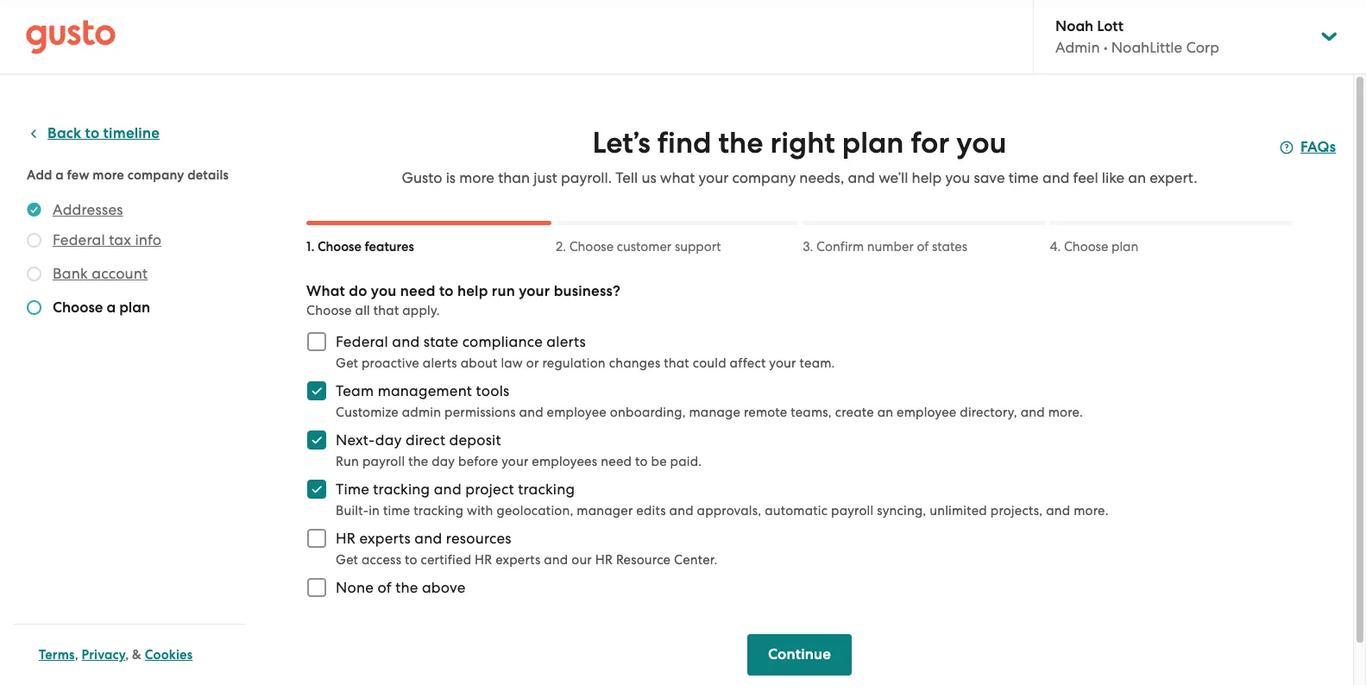 Task type: describe. For each thing, give the bounding box(es) containing it.
run
[[492, 282, 515, 300]]

employees
[[532, 454, 597, 469]]

built-
[[336, 503, 369, 519]]

and left feel
[[1042, 169, 1070, 186]]

cookies
[[145, 647, 193, 663]]

2 , from the left
[[125, 647, 129, 663]]

and left we'll
[[848, 169, 875, 186]]

affect
[[730, 356, 766, 371]]

terms link
[[39, 647, 75, 663]]

business?
[[554, 282, 620, 300]]

tell
[[616, 169, 638, 186]]

tools
[[476, 382, 510, 400]]

bank account button
[[53, 263, 148, 284]]

is
[[446, 169, 456, 186]]

need inside 'what do you need to help run your business? choose all that apply.'
[[400, 282, 436, 300]]

and left our
[[544, 552, 568, 568]]

and right projects,
[[1046, 503, 1070, 519]]

syncing,
[[877, 503, 926, 519]]

apply.
[[402, 303, 440, 318]]

0 horizontal spatial day
[[375, 431, 402, 449]]

to down hr experts and resources
[[405, 552, 417, 568]]

your inside 'what do you need to help run your business? choose all that apply.'
[[519, 282, 550, 300]]

none
[[336, 579, 374, 596]]

bank account
[[53, 265, 148, 282]]

automatic
[[765, 503, 828, 519]]

about
[[461, 356, 498, 371]]

let's
[[592, 125, 650, 161]]

gusto
[[402, 169, 442, 186]]

plan inside let's find the right plan for you gusto is more than just payroll. tell us what your company needs, and we'll help you save time and feel like an expert.
[[842, 125, 904, 161]]

next-
[[336, 431, 375, 449]]

to left be
[[635, 454, 648, 469]]

resource
[[616, 552, 671, 568]]

needs,
[[799, 169, 844, 186]]

customer
[[617, 239, 672, 255]]

noahlittle
[[1111, 39, 1182, 56]]

federal and state compliance alerts
[[336, 333, 586, 350]]

with
[[467, 503, 493, 519]]

tracking up in
[[373, 481, 430, 498]]

0 vertical spatial more.
[[1048, 405, 1083, 420]]

save
[[974, 169, 1005, 186]]

1 employee from the left
[[547, 405, 607, 420]]

home image
[[26, 19, 116, 54]]

more inside let's find the right plan for you gusto is more than just payroll. tell us what your company needs, and we'll help you save time and feel like an expert.
[[459, 169, 494, 186]]

remote
[[744, 405, 787, 420]]

feel
[[1073, 169, 1098, 186]]

1 vertical spatial you
[[945, 169, 970, 186]]

terms , privacy , & cookies
[[39, 647, 193, 663]]

and down before
[[434, 481, 462, 498]]

for
[[911, 125, 950, 161]]

state
[[424, 333, 458, 350]]

plan inside list
[[119, 299, 150, 317]]

what
[[306, 282, 345, 300]]

continue
[[768, 646, 831, 664]]

timeline
[[103, 124, 160, 142]]

0 horizontal spatial more
[[93, 167, 124, 183]]

details
[[187, 167, 229, 183]]

help inside let's find the right plan for you gusto is more than just payroll. tell us what your company needs, and we'll help you save time and feel like an expert.
[[912, 169, 942, 186]]

addresses button
[[53, 199, 123, 220]]

a for few
[[55, 167, 64, 183]]

and right edits
[[669, 503, 694, 519]]

run
[[336, 454, 359, 469]]

back to timeline
[[47, 124, 160, 142]]

tax
[[109, 231, 131, 249]]

compliance
[[462, 333, 543, 350]]

geolocation,
[[497, 503, 573, 519]]

terms
[[39, 647, 75, 663]]

1 vertical spatial an
[[877, 405, 893, 420]]

just
[[534, 169, 557, 186]]

built-in time tracking with geolocation, manager edits and approvals, automatic payroll syncing, unlimited projects, and more.
[[336, 503, 1109, 519]]

customize admin permissions and employee onboarding, manage remote teams, create an employee directory, and more.
[[336, 405, 1083, 420]]

unlimited
[[930, 503, 987, 519]]

1 horizontal spatial alerts
[[547, 333, 586, 350]]

in
[[369, 503, 380, 519]]

back to timeline button
[[27, 123, 160, 144]]

and up certified
[[415, 530, 442, 547]]

and down "or"
[[519, 405, 543, 420]]

admin
[[402, 405, 441, 420]]

find
[[657, 125, 711, 161]]

choose features
[[317, 239, 414, 255]]

Federal and state compliance alerts checkbox
[[298, 323, 336, 361]]

the for of
[[395, 579, 418, 596]]

onboarding,
[[610, 405, 686, 420]]

choose a plan list
[[27, 199, 239, 322]]

team management tools
[[336, 382, 510, 400]]

paid.
[[670, 454, 702, 469]]

the for payroll
[[408, 454, 428, 469]]

none of the above
[[336, 579, 466, 596]]

check image
[[27, 300, 41, 315]]

1 , from the left
[[75, 647, 78, 663]]

states
[[932, 239, 967, 255]]

1 horizontal spatial hr
[[475, 552, 492, 568]]

could
[[693, 356, 726, 371]]

an inside let's find the right plan for you gusto is more than just payroll. tell us what your company needs, and we'll help you save time and feel like an expert.
[[1128, 169, 1146, 186]]

time
[[336, 481, 369, 498]]

right
[[770, 125, 835, 161]]

access
[[362, 552, 401, 568]]

customize
[[336, 405, 399, 420]]

choose for choose customer support
[[569, 239, 614, 255]]

1 horizontal spatial experts
[[495, 552, 541, 568]]

time tracking and project tracking
[[336, 481, 575, 498]]

choose plan
[[1064, 239, 1139, 255]]

hr experts and resources
[[336, 530, 511, 547]]

lott
[[1097, 17, 1124, 35]]

choose inside 'what do you need to help run your business? choose all that apply.'
[[306, 303, 352, 318]]

0 horizontal spatial of
[[378, 579, 392, 596]]

to inside button
[[85, 124, 100, 142]]

let's find the right plan for you gusto is more than just payroll. tell us what your company needs, and we'll help you save time and feel like an expert.
[[402, 125, 1197, 186]]

regulation
[[542, 356, 606, 371]]

noah lott admin • noahlittle corp
[[1055, 17, 1219, 56]]

1 horizontal spatial need
[[601, 454, 632, 469]]



Task type: vqa. For each thing, say whether or not it's contained in the screenshot.
the plan inside the Let's find the right plan for you Gusto is more than just payroll. Tell us what your company needs, and we'll help you save time and feel like an expert.
yes



Task type: locate. For each thing, give the bounding box(es) containing it.
1 vertical spatial the
[[408, 454, 428, 469]]

faqs
[[1301, 138, 1336, 156]]

cookies button
[[145, 645, 193, 665]]

certified
[[421, 552, 471, 568]]

run payroll the day before your employees need to be paid.
[[336, 454, 702, 469]]

help
[[912, 169, 942, 186], [457, 282, 488, 300]]

0 vertical spatial a
[[55, 167, 64, 183]]

0 vertical spatial check image
[[27, 233, 41, 248]]

experts down the resources
[[495, 552, 541, 568]]

day down the direct
[[432, 454, 455, 469]]

permissions
[[444, 405, 516, 420]]

the right 'find'
[[718, 125, 763, 161]]

of down access
[[378, 579, 392, 596]]

a down account
[[106, 299, 116, 317]]

your right the what
[[699, 169, 729, 186]]

company
[[127, 167, 184, 183], [732, 169, 796, 186]]

us
[[642, 169, 656, 186]]

or
[[526, 356, 539, 371]]

add
[[27, 167, 52, 183]]

circle check image
[[27, 199, 41, 220]]

teams,
[[791, 405, 832, 420]]

1 vertical spatial help
[[457, 282, 488, 300]]

help inside 'what do you need to help run your business? choose all that apply.'
[[457, 282, 488, 300]]

you inside 'what do you need to help run your business? choose all that apply.'
[[371, 282, 397, 300]]

you left save on the right top of page
[[945, 169, 970, 186]]

0 vertical spatial get
[[336, 356, 358, 371]]

0 horizontal spatial a
[[55, 167, 64, 183]]

0 horizontal spatial plan
[[119, 299, 150, 317]]

1 vertical spatial time
[[383, 503, 410, 519]]

tracking
[[373, 481, 430, 498], [518, 481, 575, 498], [414, 503, 464, 519]]

corp
[[1186, 39, 1219, 56]]

2 vertical spatial you
[[371, 282, 397, 300]]

0 vertical spatial federal
[[53, 231, 105, 249]]

choose inside list
[[53, 299, 103, 317]]

company inside let's find the right plan for you gusto is more than just payroll. tell us what your company needs, and we'll help you save time and feel like an expert.
[[732, 169, 796, 186]]

your inside let's find the right plan for you gusto is more than just payroll. tell us what your company needs, and we'll help you save time and feel like an expert.
[[699, 169, 729, 186]]

plan down like
[[1112, 239, 1139, 255]]

what do you need to help run your business? choose all that apply.
[[306, 282, 620, 318]]

get up none
[[336, 552, 358, 568]]

1 horizontal spatial help
[[912, 169, 942, 186]]

your right run
[[519, 282, 550, 300]]

1 vertical spatial experts
[[495, 552, 541, 568]]

get
[[336, 356, 358, 371], [336, 552, 358, 568]]

check image
[[27, 233, 41, 248], [27, 267, 41, 281]]

features
[[365, 239, 414, 255]]

1 horizontal spatial employee
[[897, 405, 957, 420]]

you up save on the right top of page
[[957, 125, 1007, 161]]

Team management tools checkbox
[[298, 372, 336, 410]]

1 horizontal spatial ,
[[125, 647, 129, 663]]

confirm number of states
[[816, 239, 967, 255]]

choose customer support
[[569, 239, 721, 255]]

you
[[957, 125, 1007, 161], [945, 169, 970, 186], [371, 282, 397, 300]]

choose a plan
[[53, 299, 150, 317]]

company down the 'timeline'
[[127, 167, 184, 183]]

alerts up regulation
[[547, 333, 586, 350]]

employee left directory,
[[897, 405, 957, 420]]

next-day direct deposit
[[336, 431, 501, 449]]

plan up we'll
[[842, 125, 904, 161]]

•
[[1104, 39, 1108, 56]]

need up apply.
[[400, 282, 436, 300]]

&
[[132, 647, 142, 663]]

to inside 'what do you need to help run your business? choose all that apply.'
[[439, 282, 454, 300]]

0 horizontal spatial that
[[373, 303, 399, 318]]

more.
[[1048, 405, 1083, 420], [1074, 503, 1109, 519]]

0 horizontal spatial employee
[[547, 405, 607, 420]]

to
[[85, 124, 100, 142], [439, 282, 454, 300], [635, 454, 648, 469], [405, 552, 417, 568]]

faqs button
[[1280, 137, 1336, 158]]

0 vertical spatial you
[[957, 125, 1007, 161]]

,
[[75, 647, 78, 663], [125, 647, 129, 663]]

None of the above checkbox
[[298, 569, 336, 607]]

expert.
[[1150, 169, 1197, 186]]

federal down addresses button
[[53, 231, 105, 249]]

time right save on the right top of page
[[1009, 169, 1039, 186]]

check image for bank
[[27, 267, 41, 281]]

0 horizontal spatial help
[[457, 282, 488, 300]]

your
[[699, 169, 729, 186], [519, 282, 550, 300], [769, 356, 796, 371], [502, 454, 529, 469]]

0 vertical spatial payroll
[[362, 454, 405, 469]]

1 horizontal spatial day
[[432, 454, 455, 469]]

proactive
[[362, 356, 419, 371]]

confirm
[[816, 239, 864, 255]]

payroll down next-
[[362, 454, 405, 469]]

edits
[[636, 503, 666, 519]]

1 horizontal spatial more
[[459, 169, 494, 186]]

time inside let's find the right plan for you gusto is more than just payroll. tell us what your company needs, and we'll help you save time and feel like an expert.
[[1009, 169, 1039, 186]]

all
[[355, 303, 370, 318]]

1 vertical spatial more.
[[1074, 503, 1109, 519]]

1 horizontal spatial an
[[1128, 169, 1146, 186]]

choose up what
[[317, 239, 362, 255]]

to up apply.
[[439, 282, 454, 300]]

0 horizontal spatial ,
[[75, 647, 78, 663]]

company down right
[[732, 169, 796, 186]]

get proactive alerts about law or regulation changes that could affect your team.
[[336, 356, 835, 371]]

1 horizontal spatial a
[[106, 299, 116, 317]]

time right in
[[383, 503, 410, 519]]

the down next-day direct deposit
[[408, 454, 428, 469]]

2 employee from the left
[[897, 405, 957, 420]]

1 vertical spatial get
[[336, 552, 358, 568]]

what
[[660, 169, 695, 186]]

and up proactive
[[392, 333, 420, 350]]

and right directory,
[[1021, 405, 1045, 420]]

a inside list
[[106, 299, 116, 317]]

help right we'll
[[912, 169, 942, 186]]

experts
[[359, 530, 411, 547], [495, 552, 541, 568]]

hr down built-
[[336, 530, 356, 547]]

HR experts and resources checkbox
[[298, 520, 336, 557]]

1 vertical spatial plan
[[1112, 239, 1139, 255]]

privacy
[[82, 647, 125, 663]]

that
[[373, 303, 399, 318], [664, 356, 689, 371]]

manage
[[689, 405, 741, 420]]

0 horizontal spatial hr
[[336, 530, 356, 547]]

before
[[458, 454, 498, 469]]

direct
[[406, 431, 445, 449]]

we'll
[[879, 169, 908, 186]]

that left could
[[664, 356, 689, 371]]

an right like
[[1128, 169, 1146, 186]]

manager
[[577, 503, 633, 519]]

1 check image from the top
[[27, 233, 41, 248]]

1 horizontal spatial federal
[[336, 333, 388, 350]]

0 horizontal spatial need
[[400, 282, 436, 300]]

tracking up geolocation,
[[518, 481, 575, 498]]

choose down what
[[306, 303, 352, 318]]

more. right directory,
[[1048, 405, 1083, 420]]

support
[[675, 239, 721, 255]]

resources
[[446, 530, 511, 547]]

, left &
[[125, 647, 129, 663]]

0 vertical spatial plan
[[842, 125, 904, 161]]

than
[[498, 169, 530, 186]]

0 horizontal spatial federal
[[53, 231, 105, 249]]

the left above
[[395, 579, 418, 596]]

our
[[572, 552, 592, 568]]

2 get from the top
[[336, 552, 358, 568]]

get up team in the bottom of the page
[[336, 356, 358, 371]]

need left be
[[601, 454, 632, 469]]

2 horizontal spatial plan
[[1112, 239, 1139, 255]]

0 vertical spatial an
[[1128, 169, 1146, 186]]

continue button
[[747, 634, 852, 676]]

choose down feel
[[1064, 239, 1108, 255]]

choose
[[317, 239, 362, 255], [569, 239, 614, 255], [1064, 239, 1108, 255], [53, 299, 103, 317], [306, 303, 352, 318]]

0 vertical spatial the
[[718, 125, 763, 161]]

choose for choose plan
[[1064, 239, 1108, 255]]

1 horizontal spatial time
[[1009, 169, 1039, 186]]

1 horizontal spatial company
[[732, 169, 796, 186]]

the for find
[[718, 125, 763, 161]]

experts up access
[[359, 530, 411, 547]]

more
[[93, 167, 124, 183], [459, 169, 494, 186]]

get for federal
[[336, 356, 358, 371]]

management
[[378, 382, 472, 400]]

Time tracking and project tracking checkbox
[[298, 470, 336, 508]]

2 vertical spatial plan
[[119, 299, 150, 317]]

team
[[336, 382, 374, 400]]

1 horizontal spatial of
[[917, 239, 929, 255]]

add a few more company details
[[27, 167, 229, 183]]

1 get from the top
[[336, 356, 358, 371]]

check image for federal
[[27, 233, 41, 248]]

employee down regulation
[[547, 405, 607, 420]]

your right before
[[502, 454, 529, 469]]

check image up check image
[[27, 267, 41, 281]]

choose down bank
[[53, 299, 103, 317]]

time
[[1009, 169, 1039, 186], [383, 503, 410, 519]]

0 horizontal spatial alerts
[[423, 356, 457, 371]]

employee
[[547, 405, 607, 420], [897, 405, 957, 420]]

hr down the resources
[[475, 552, 492, 568]]

day
[[375, 431, 402, 449], [432, 454, 455, 469]]

above
[[422, 579, 466, 596]]

1 vertical spatial day
[[432, 454, 455, 469]]

1 vertical spatial check image
[[27, 267, 41, 281]]

a for plan
[[106, 299, 116, 317]]

day down customize
[[375, 431, 402, 449]]

to right back
[[85, 124, 100, 142]]

you right do
[[371, 282, 397, 300]]

check image down circle check image
[[27, 233, 41, 248]]

0 vertical spatial day
[[375, 431, 402, 449]]

federal for federal tax info
[[53, 231, 105, 249]]

0 vertical spatial help
[[912, 169, 942, 186]]

0 horizontal spatial company
[[127, 167, 184, 183]]

of left states
[[917, 239, 929, 255]]

0 horizontal spatial an
[[877, 405, 893, 420]]

plan down account
[[119, 299, 150, 317]]

an right create
[[877, 405, 893, 420]]

of
[[917, 239, 929, 255], [378, 579, 392, 596]]

0 horizontal spatial payroll
[[362, 454, 405, 469]]

noah
[[1055, 17, 1094, 35]]

0 horizontal spatial experts
[[359, 530, 411, 547]]

more right is
[[459, 169, 494, 186]]

choose for choose a plan
[[53, 299, 103, 317]]

1 vertical spatial payroll
[[831, 503, 874, 519]]

do
[[349, 282, 367, 300]]

federal for federal and state compliance alerts
[[336, 333, 388, 350]]

2 vertical spatial the
[[395, 579, 418, 596]]

number
[[867, 239, 914, 255]]

0 horizontal spatial time
[[383, 503, 410, 519]]

0 vertical spatial that
[[373, 303, 399, 318]]

federal down all
[[336, 333, 388, 350]]

bank
[[53, 265, 88, 282]]

alerts down state
[[423, 356, 457, 371]]

1 vertical spatial need
[[601, 454, 632, 469]]

your left team.
[[769, 356, 796, 371]]

choose for choose features
[[317, 239, 362, 255]]

payroll left syncing,
[[831, 503, 874, 519]]

privacy link
[[82, 647, 125, 663]]

the inside let's find the right plan for you gusto is more than just payroll. tell us what your company needs, and we'll help you save time and feel like an expert.
[[718, 125, 763, 161]]

that right all
[[373, 303, 399, 318]]

team.
[[800, 356, 835, 371]]

deposit
[[449, 431, 501, 449]]

1 vertical spatial federal
[[336, 333, 388, 350]]

a left few on the left of the page
[[55, 167, 64, 183]]

help left run
[[457, 282, 488, 300]]

federal inside federal tax info button
[[53, 231, 105, 249]]

choose up business?
[[569, 239, 614, 255]]

and
[[848, 169, 875, 186], [1042, 169, 1070, 186], [392, 333, 420, 350], [519, 405, 543, 420], [1021, 405, 1045, 420], [434, 481, 462, 498], [669, 503, 694, 519], [1046, 503, 1070, 519], [415, 530, 442, 547], [544, 552, 568, 568]]

1 horizontal spatial plan
[[842, 125, 904, 161]]

0 vertical spatial time
[[1009, 169, 1039, 186]]

more. right projects,
[[1074, 503, 1109, 519]]

payroll.
[[561, 169, 612, 186]]

create
[[835, 405, 874, 420]]

more right few on the left of the page
[[93, 167, 124, 183]]

2 check image from the top
[[27, 267, 41, 281]]

tracking down time tracking and project tracking
[[414, 503, 464, 519]]

2 horizontal spatial hr
[[595, 552, 613, 568]]

account
[[92, 265, 148, 282]]

Next-day direct deposit checkbox
[[298, 421, 336, 459]]

1 horizontal spatial that
[[664, 356, 689, 371]]

info
[[135, 231, 162, 249]]

0 vertical spatial need
[[400, 282, 436, 300]]

1 horizontal spatial payroll
[[831, 503, 874, 519]]

1 vertical spatial a
[[106, 299, 116, 317]]

1 vertical spatial alerts
[[423, 356, 457, 371]]

that inside 'what do you need to help run your business? choose all that apply.'
[[373, 303, 399, 318]]

hr right our
[[595, 552, 613, 568]]

0 vertical spatial experts
[[359, 530, 411, 547]]

0 vertical spatial of
[[917, 239, 929, 255]]

get for hr
[[336, 552, 358, 568]]

be
[[651, 454, 667, 469]]

1 vertical spatial of
[[378, 579, 392, 596]]

0 vertical spatial alerts
[[547, 333, 586, 350]]

1 vertical spatial that
[[664, 356, 689, 371]]

, left privacy
[[75, 647, 78, 663]]



